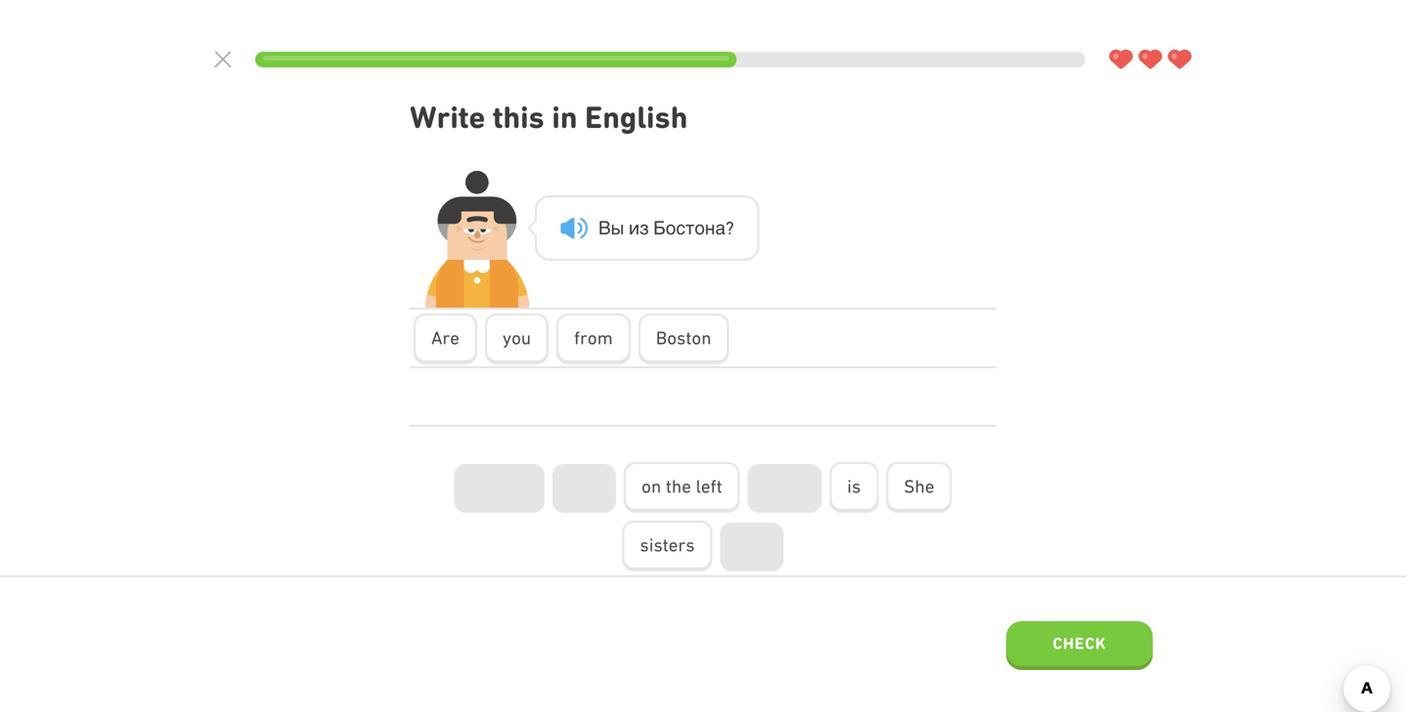 Task type: describe. For each thing, give the bounding box(es) containing it.
this
[[493, 99, 545, 135]]

з
[[640, 218, 649, 239]]

т
[[685, 218, 695, 239]]

boston
[[656, 328, 711, 349]]

?
[[726, 218, 734, 239]]

from button
[[557, 314, 631, 365]]

on the left
[[642, 476, 722, 497]]

are button
[[414, 314, 477, 365]]

you button
[[485, 314, 549, 365]]

и
[[629, 218, 640, 239]]

write
[[410, 99, 485, 135]]

sisters
[[640, 535, 695, 556]]

the
[[666, 476, 691, 497]]

в ы и з б о с т о н а ?
[[599, 218, 734, 239]]

в
[[599, 218, 611, 239]]

ы
[[611, 218, 624, 239]]

left
[[696, 476, 722, 497]]

б
[[653, 218, 666, 239]]

is button
[[830, 463, 879, 513]]

are
[[431, 328, 460, 349]]



Task type: vqa. For each thing, say whether or not it's contained in the screenshot.
c
no



Task type: locate. For each thing, give the bounding box(es) containing it.
write this in english
[[410, 99, 688, 135]]

on the left button
[[624, 463, 740, 513]]

1 о from the left
[[666, 218, 676, 239]]

boston button
[[638, 314, 729, 365]]

о right с
[[695, 218, 705, 239]]

1 horizontal spatial о
[[695, 218, 705, 239]]

о left т
[[666, 218, 676, 239]]

progress bar
[[255, 52, 1086, 67]]

0 horizontal spatial о
[[666, 218, 676, 239]]

in
[[552, 99, 578, 135]]

on
[[642, 476, 661, 497]]

н
[[705, 218, 715, 239]]

is
[[847, 476, 861, 497]]

you
[[503, 328, 531, 349]]

from
[[574, 328, 613, 349]]

а
[[715, 218, 726, 239]]

check button
[[1006, 622, 1153, 671]]

sisters button
[[622, 521, 713, 572]]

she
[[904, 476, 935, 497]]

о
[[666, 218, 676, 239], [695, 218, 705, 239]]

check
[[1053, 634, 1106, 654]]

с
[[676, 218, 685, 239]]

she button
[[886, 463, 952, 513]]

english
[[585, 99, 688, 135]]

2 о from the left
[[695, 218, 705, 239]]



